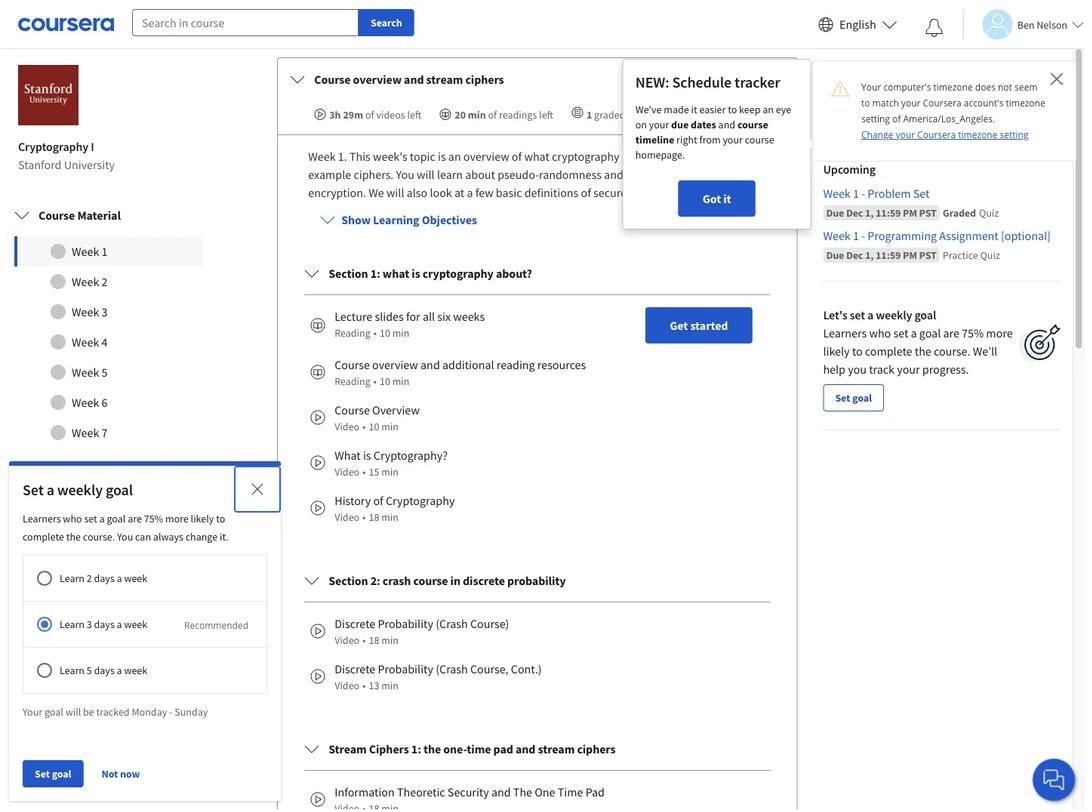 Task type: vqa. For each thing, say whether or not it's contained in the screenshot.


Task type: locate. For each thing, give the bounding box(es) containing it.
0 horizontal spatial complete
[[23, 530, 64, 543]]

about down the "timeline"
[[633, 149, 663, 164]]

0 vertical spatial due
[[827, 206, 845, 220]]

0 horizontal spatial more
[[165, 512, 189, 525]]

1 horizontal spatial will
[[387, 185, 404, 200]]

are for we'll
[[944, 326, 960, 341]]

(crash inside discrete probability (crash course) video • 18 min
[[436, 616, 468, 632]]

quiz down assignment
[[981, 249, 1001, 262]]

1 horizontal spatial the
[[424, 742, 441, 757]]

a inside learners who set a goal are 75% more likely to complete the course. you can always change it.
[[99, 512, 105, 525]]

complete for learners who set a goal are 75% more likely to complete the course. you can always change it.
[[23, 530, 64, 543]]

0 horizontal spatial who
[[63, 512, 82, 525]]

1 horizontal spatial are
[[944, 326, 960, 341]]

quiz
[[980, 206, 999, 220], [981, 249, 1001, 262]]

2 due from the top
[[827, 249, 845, 262]]

progress.
[[923, 362, 969, 377]]

the inside learners who set a goal are 75% more likely to complete the course. you can always change it.
[[66, 530, 81, 543]]

1 18 from the top
[[369, 511, 379, 524]]

set for learners who set a goal are 75% more likely to complete the course. you can always change it.
[[84, 512, 97, 525]]

week for week 1 - programming assignment  [optional] due dec 1, 11:59 pm pst practice quiz
[[824, 228, 851, 243]]

set goal button down the you on the top of page
[[824, 385, 884, 412]]

1, inside week 1 - problem set due dec 1, 11:59 pm pst graded quiz
[[866, 206, 874, 220]]

it inside week 1.  this week's topic is an overview of what cryptography is about as well as our first example ciphers. you will learn about pseudo-randomness and how to use it for encryption. we will also look at a few basic definitions of secure encryption.
[[683, 167, 690, 182]]

got it button
[[679, 181, 756, 217]]

1 vertical spatial 3
[[87, 617, 92, 631]]

0 vertical spatial what
[[524, 149, 550, 164]]

0 vertical spatial overview
[[353, 72, 402, 87]]

1 vertical spatial the
[[66, 530, 81, 543]]

11:59
[[876, 206, 901, 220], [876, 249, 901, 262]]

1 vertical spatial pm
[[903, 249, 918, 262]]

2 vertical spatial overview
[[372, 357, 418, 372]]

0 vertical spatial an
[[763, 103, 774, 116]]

1 vertical spatial days
[[94, 617, 115, 631]]

1 video from the top
[[335, 420, 360, 434]]

week inside week 1 - problem set due dec 1, 11:59 pm pst graded quiz
[[824, 186, 851, 201]]

the for you
[[66, 530, 81, 543]]

discrete inside discrete probability (crash course) video • 18 min
[[335, 616, 376, 632]]

2 inside "link"
[[102, 274, 108, 289]]

0 vertical spatial it
[[691, 103, 698, 116]]

what up pseudo-
[[524, 149, 550, 164]]

(crash for course)
[[436, 616, 468, 632]]

course up first
[[745, 133, 775, 147]]

1 vertical spatial 10
[[380, 375, 390, 388]]

2 discrete from the top
[[335, 662, 376, 677]]

section up lecture
[[329, 266, 368, 281]]

week for learn 3 days a week
[[124, 617, 147, 631]]

overview inside week 1.  this week's topic is an overview of what cryptography is about as well as our first example ciphers. you will learn about pseudo-randomness and how to use it for encryption. we will also look at a few basic definitions of secure encryption.
[[464, 149, 510, 164]]

1 horizontal spatial for
[[693, 167, 707, 182]]

the up the progress.
[[915, 344, 932, 359]]

week inside week 2 "link"
[[72, 274, 99, 289]]

seem
[[1015, 81, 1038, 93]]

overview inside course overview and stream ciphers dropdown button
[[353, 72, 402, 87]]

all
[[423, 309, 435, 324]]

grades link
[[0, 462, 217, 500]]

1 days from the top
[[94, 571, 115, 585]]

more up always
[[165, 512, 189, 525]]

min inside history of cryptography video • 18 min
[[382, 511, 399, 524]]

use
[[663, 167, 681, 182]]

well
[[679, 149, 699, 164]]

video inside discrete probability (crash course, cont.) video • 13 min
[[335, 679, 360, 693]]

a inside the learners who set a goal are 75% more likely to complete the course. we'll help you track your progress.
[[911, 326, 917, 341]]

75% up can
[[144, 512, 163, 525]]

course left material
[[39, 208, 75, 223]]

1 vertical spatial probability
[[378, 662, 434, 677]]

of
[[366, 108, 374, 121], [488, 108, 497, 121], [893, 113, 901, 125], [512, 149, 522, 164], [581, 185, 591, 200], [373, 493, 384, 508]]

date: right end
[[913, 119, 936, 133]]

1 reading from the top
[[335, 326, 371, 340]]

help center image
[[1045, 771, 1063, 789]]

1 horizontal spatial who
[[870, 326, 891, 341]]

week 3 link
[[14, 297, 203, 327]]

not
[[998, 81, 1013, 93]]

11:59 down "programming"
[[876, 249, 901, 262]]

1 vertical spatial for
[[406, 309, 420, 324]]

your for your goal will be tracked monday - sunday
[[23, 705, 42, 719]]

3 learn from the top
[[60, 664, 85, 677]]

are for you
[[128, 512, 142, 525]]

course up '3h'
[[314, 72, 351, 87]]

1 down upcoming
[[853, 186, 859, 201]]

2 section from the top
[[329, 573, 368, 588]]

who
[[870, 326, 891, 341], [63, 512, 82, 525]]

your up the "timeline"
[[649, 118, 669, 132]]

2 vertical spatial the
[[424, 742, 441, 757]]

discrete probability (crash course, cont.) video • 13 min
[[335, 662, 542, 693]]

3 inside set a weekly goal option group
[[87, 617, 92, 631]]

1 vertical spatial learners
[[23, 512, 61, 525]]

discrete for discrete probability (crash course)
[[335, 616, 376, 632]]

the up discussion
[[66, 530, 81, 543]]

goal up the learners who set a goal are 75% more likely to complete the course. we'll help you track your progress.
[[915, 308, 937, 323]]

course inside dropdown button
[[413, 573, 448, 588]]

start
[[848, 93, 869, 107]]

learn down "messages"
[[60, 617, 85, 631]]

1 horizontal spatial 3
[[102, 305, 108, 320]]

section left 2:
[[329, 573, 368, 588]]

secure
[[594, 185, 627, 200]]

is up how
[[622, 149, 630, 164]]

week left 6 in the left of the page
[[72, 395, 99, 410]]

3 days from the top
[[94, 664, 115, 677]]

about?
[[496, 266, 532, 281]]

[optional]
[[1001, 228, 1051, 243]]

3 week from the top
[[124, 664, 147, 677]]

2 (crash from the top
[[436, 662, 468, 677]]

timezone down seem
[[1006, 97, 1046, 109]]

course overview and stream ciphers button
[[278, 58, 797, 101]]

coursera image
[[18, 12, 114, 36]]

week for week 2
[[72, 274, 99, 289]]

course.
[[934, 344, 971, 359], [83, 530, 115, 543]]

4 video from the top
[[335, 634, 360, 647]]

set inside week 1 - problem set due dec 1, 11:59 pm pst graded quiz
[[914, 186, 930, 201]]

videos
[[376, 108, 405, 121]]

min down crash
[[382, 634, 399, 647]]

learners inside the learners who set a goal are 75% more likely to complete the course. we'll help you track your progress.
[[824, 326, 867, 341]]

set
[[914, 186, 930, 201], [836, 391, 851, 405], [23, 481, 44, 500], [35, 767, 50, 781]]

graded
[[594, 108, 626, 121]]

set right problem
[[914, 186, 930, 201]]

week 1 - programming assignment  [optional] due dec 1, 11:59 pm pst practice quiz
[[824, 228, 1051, 262]]

overview
[[353, 72, 402, 87], [464, 149, 510, 164], [372, 357, 418, 372]]

probability down crash
[[378, 616, 434, 632]]

0 horizontal spatial as
[[665, 149, 676, 164]]

0 vertical spatial course.
[[934, 344, 971, 359]]

discrete up 13
[[335, 662, 376, 677]]

and up videos
[[404, 72, 424, 87]]

2 days from the top
[[94, 617, 115, 631]]

reading inside lecture slides for all six weeks reading • 10 min
[[335, 326, 371, 340]]

week inside week 7 link
[[72, 425, 99, 440]]

stream inside 'dropdown button'
[[538, 742, 575, 757]]

to inside learners who set a goal are 75% more likely to complete the course. you can always change it.
[[216, 512, 225, 525]]

likely inside learners who set a goal are 75% more likely to complete the course. you can always change it.
[[191, 512, 214, 525]]

discrete down 2:
[[335, 616, 376, 632]]

0 horizontal spatial it
[[683, 167, 690, 182]]

week up week 4
[[72, 305, 99, 320]]

readings
[[499, 108, 537, 121]]

due inside week 1 - programming assignment  [optional] due dec 1, 11:59 pm pst practice quiz
[[827, 249, 845, 262]]

week 3
[[72, 305, 108, 320]]

0 vertical spatial 2
[[102, 274, 108, 289]]

• inside course overview and additional reading resources reading • 10 min
[[374, 375, 377, 388]]

you
[[396, 167, 415, 182], [117, 530, 133, 543]]

your for your computer's timezone does not seem to match your coursera account's timezone setting of america/los_angeles. change your coursera timezone setting
[[862, 81, 882, 93]]

0 vertical spatial reading
[[335, 326, 371, 340]]

5 down info on the bottom left of the page
[[87, 664, 92, 677]]

pm inside week 1 - programming assignment  [optional] due dec 1, 11:59 pm pst practice quiz
[[903, 249, 918, 262]]

1 vertical spatial it
[[683, 167, 690, 182]]

week 7
[[72, 425, 108, 440]]

and left the the
[[492, 785, 511, 800]]

1 vertical spatial coursera
[[918, 128, 956, 141]]

course inside dropdown button
[[39, 208, 75, 223]]

1 horizontal spatial it
[[691, 103, 698, 116]]

5 video from the top
[[335, 679, 360, 693]]

3 left from the left
[[681, 108, 696, 121]]

course inside course overview video • 10 min
[[335, 403, 370, 418]]

0 vertical spatial 1:
[[371, 266, 380, 281]]

10 inside lecture slides for all six weeks reading • 10 min
[[380, 326, 390, 340]]

1: up slides
[[371, 266, 380, 281]]

is inside what is cryptography? video • 15 min
[[363, 448, 371, 463]]

0 horizontal spatial 1:
[[371, 266, 380, 281]]

video inside course overview video • 10 min
[[335, 420, 360, 434]]

notes
[[36, 511, 67, 527]]

will left be
[[65, 705, 81, 719]]

material
[[77, 208, 121, 223]]

the
[[513, 785, 532, 800]]

2 vertical spatial 10
[[369, 420, 379, 434]]

week inside the week 1 link
[[72, 244, 99, 259]]

an inside week 1.  this week's topic is an overview of what cryptography is about as well as our first example ciphers. you will learn about pseudo-randomness and how to use it for encryption. we will also look at a few basic definitions of secure encryption.
[[448, 149, 461, 164]]

4
[[102, 335, 108, 350]]

date: right start
[[871, 93, 894, 107]]

what inside section 1:  what is cryptography about? dropdown button
[[383, 266, 410, 281]]

ciphers up 20 min of readings left
[[466, 72, 504, 87]]

6
[[102, 395, 108, 410]]

1 vertical spatial likely
[[191, 512, 214, 525]]

ciphers
[[466, 72, 504, 87], [577, 742, 616, 757]]

- inside week 1 - programming assignment  [optional] due dec 1, 11:59 pm pst practice quiz
[[862, 228, 866, 243]]

0 horizontal spatial an
[[448, 149, 461, 164]]

reading for course
[[335, 375, 371, 388]]

week for week 4
[[72, 335, 99, 350]]

0 vertical spatial more
[[987, 326, 1013, 341]]

week left 4 on the top
[[72, 335, 99, 350]]

week inside week 6 link
[[72, 395, 99, 410]]

week inside week 1.  this week's topic is an overview of what cryptography is about as well as our first example ciphers. you will learn about pseudo-randomness and how to use it for encryption. we will also look at a few basic definitions of secure encryption.
[[308, 149, 336, 164]]

0 horizontal spatial your
[[23, 705, 42, 719]]

ciphers up pad
[[577, 742, 616, 757]]

probability for course)
[[378, 616, 434, 632]]

days for 3
[[94, 617, 115, 631]]

3 video from the top
[[335, 511, 360, 524]]

0 vertical spatial learners
[[824, 326, 867, 341]]

1 horizontal spatial left
[[539, 108, 554, 121]]

not
[[102, 767, 118, 781]]

✕ button
[[1050, 66, 1064, 90]]

one-
[[444, 742, 467, 757]]

week's
[[373, 149, 408, 164]]

your
[[862, 81, 882, 93], [23, 705, 42, 719]]

1 vertical spatial week
[[124, 617, 147, 631]]

set down help
[[836, 391, 851, 405]]

learners down grades
[[23, 512, 61, 525]]

course down lecture
[[335, 357, 370, 372]]

0 vertical spatial you
[[396, 167, 415, 182]]

0 horizontal spatial ciphers
[[466, 72, 504, 87]]

course. up discussion forums
[[83, 530, 115, 543]]

1 dec from the top
[[847, 206, 863, 220]]

2 left from the left
[[539, 108, 554, 121]]

1 vertical spatial reading
[[335, 375, 371, 388]]

1 (crash from the top
[[436, 616, 468, 632]]

1 vertical spatial quiz
[[981, 249, 1001, 262]]

learners for learners who set a goal are 75% more likely to complete the course. we'll help you track your progress.
[[824, 326, 867, 341]]

be
[[83, 705, 94, 719]]

Search in course text field
[[132, 9, 359, 36]]

learners down let's
[[824, 326, 867, 341]]

0 vertical spatial your
[[862, 81, 882, 93]]

computer's
[[884, 81, 932, 93]]

reading inside course overview and additional reading resources reading • 10 min
[[335, 375, 371, 388]]

dec inside week 1 - programming assignment  [optional] due dec 1, 11:59 pm pst practice quiz
[[847, 249, 863, 262]]

week down week 1
[[72, 274, 99, 289]]

10 up overview at left
[[380, 375, 390, 388]]

weekly
[[876, 308, 913, 323], [57, 481, 103, 500]]

to inside your computer's timezone does not seem to match your coursera account's timezone setting of america/los_angeles. change your coursera timezone setting
[[862, 97, 870, 109]]

cryptography up the stanford
[[18, 139, 88, 154]]

1 due from the top
[[827, 206, 845, 220]]

week for week 1
[[72, 244, 99, 259]]

2 probability from the top
[[378, 662, 434, 677]]

11:59 down problem
[[876, 206, 901, 220]]

week
[[308, 149, 336, 164], [824, 186, 851, 201], [824, 228, 851, 243], [72, 244, 99, 259], [72, 274, 99, 289], [72, 305, 99, 320], [72, 335, 99, 350], [72, 365, 99, 380], [72, 395, 99, 410], [72, 425, 99, 440]]

are inside the learners who set a goal are 75% more likely to complete the course. we'll help you track your progress.
[[944, 326, 960, 341]]

0 vertical spatial discrete
[[335, 616, 376, 632]]

complete down "notes"
[[23, 530, 64, 543]]

and inside dropdown button
[[404, 72, 424, 87]]

0 vertical spatial set goal button
[[824, 385, 884, 412]]

days down course info link
[[94, 664, 115, 677]]

stream inside dropdown button
[[426, 72, 463, 87]]

week 1 - problem set link
[[824, 184, 1061, 203]]

week 6
[[72, 395, 108, 410]]

2 reading from the top
[[335, 375, 371, 388]]

0 vertical spatial -
[[862, 186, 866, 201]]

(crash left course)
[[436, 616, 468, 632]]

(crash inside discrete probability (crash course, cont.) video • 13 min
[[436, 662, 468, 677]]

schedule up easier
[[673, 73, 732, 92]]

0 horizontal spatial left
[[407, 108, 422, 121]]

75% for you
[[144, 512, 163, 525]]

75% inside learners who set a goal are 75% more likely to complete the course. you can always change it.
[[144, 512, 163, 525]]

week up monday
[[124, 664, 147, 677]]

set goal
[[836, 391, 872, 405], [35, 767, 71, 781]]

0 vertical spatial cryptography
[[552, 149, 620, 164]]

1 horizontal spatial learners
[[824, 326, 867, 341]]

pm down "programming"
[[903, 249, 918, 262]]

estimated
[[848, 119, 892, 133]]

it
[[691, 103, 698, 116], [683, 167, 690, 182], [724, 191, 732, 206]]

discussion forums
[[36, 549, 135, 564]]

who down set a weekly goal
[[63, 512, 82, 525]]

1 vertical spatial date:
[[913, 119, 936, 133]]

in
[[451, 573, 461, 588]]

week for learn 2 days a week
[[124, 571, 147, 585]]

1 vertical spatial stream
[[538, 742, 575, 757]]

of down match
[[893, 113, 901, 125]]

0 horizontal spatial likely
[[191, 512, 214, 525]]

pseudo-
[[498, 167, 539, 182]]

a
[[467, 185, 473, 200], [868, 308, 874, 323], [911, 326, 917, 341], [47, 481, 54, 500], [99, 512, 105, 525], [117, 571, 122, 585], [117, 617, 122, 631], [117, 664, 122, 677]]

set goal button left "not" at bottom left
[[23, 761, 83, 788]]

timezone
[[934, 81, 973, 93], [1006, 97, 1046, 109], [959, 128, 998, 141]]

schedule up warning image
[[824, 61, 871, 76]]

to inside we've made it easier to keep an eye on your
[[728, 103, 737, 116]]

1 vertical spatial an
[[448, 149, 461, 164]]

min right 13
[[382, 679, 399, 693]]

close image
[[248, 480, 267, 499]]

more inside the learners who set a goal are 75% more likely to complete the course. we'll help you track your progress.
[[987, 326, 1013, 341]]

course for course overview and additional reading resources reading • 10 min
[[335, 357, 370, 372]]

2 learn from the top
[[60, 617, 85, 631]]

5
[[102, 365, 108, 380], [87, 664, 92, 677]]

2 vertical spatial timezone
[[959, 128, 998, 141]]

11:59 inside week 1 - programming assignment  [optional] due dec 1, 11:59 pm pst practice quiz
[[876, 249, 901, 262]]

2 vertical spatial -
[[169, 705, 172, 719]]

cryptography up randomness
[[552, 149, 620, 164]]

pst inside week 1 - problem set due dec 1, 11:59 pm pst graded quiz
[[920, 206, 937, 220]]

2 pm from the top
[[903, 249, 918, 262]]

18 down history
[[369, 511, 379, 524]]

your inside we've made it easier to keep an eye on your
[[649, 118, 669, 132]]

1 for week 1 - programming assignment  [optional] due dec 1, 11:59 pm pst practice quiz
[[853, 228, 859, 243]]

video inside history of cryptography video • 18 min
[[335, 511, 360, 524]]

week inside week 1 - programming assignment  [optional] due dec 1, 11:59 pm pst practice quiz
[[824, 228, 851, 243]]

what up slides
[[383, 266, 410, 281]]

it right use
[[683, 167, 690, 182]]

overview down lecture slides for all six weeks reading • 10 min
[[372, 357, 418, 372]]

2 18 from the top
[[369, 634, 379, 647]]

1 horizontal spatial you
[[396, 167, 415, 182]]

new:
[[636, 73, 670, 92]]

week left "programming"
[[824, 228, 851, 243]]

learn for learn 3 days a week
[[60, 617, 85, 631]]

1 discrete from the top
[[335, 616, 376, 632]]

week down upcoming
[[824, 186, 851, 201]]

2 as from the left
[[702, 149, 713, 164]]

1 vertical spatial set
[[894, 326, 909, 341]]

2 vertical spatial set
[[84, 512, 97, 525]]

1 learn from the top
[[60, 571, 85, 585]]

1: inside dropdown button
[[371, 266, 380, 281]]

1 left from the left
[[407, 108, 422, 121]]

week
[[124, 571, 147, 585], [124, 617, 147, 631], [124, 664, 147, 677]]

0 vertical spatial set goal
[[836, 391, 872, 405]]

1 vertical spatial 1,
[[866, 206, 874, 220]]

due
[[827, 206, 845, 220], [827, 249, 845, 262]]

probability inside discrete probability (crash course) video • 18 min
[[378, 616, 434, 632]]

2 dec from the top
[[847, 249, 863, 262]]

quiz right graded
[[980, 206, 999, 220]]

reading up course overview video • 10 min
[[335, 375, 371, 388]]

5 inside set a weekly goal option group
[[87, 664, 92, 677]]

week up the week 6
[[72, 365, 99, 380]]

1 vertical spatial 1:
[[411, 742, 421, 757]]

min inside discrete probability (crash course) video • 18 min
[[382, 634, 399, 647]]

18 up 13
[[369, 634, 379, 647]]

1, left 2024
[[978, 119, 987, 133]]

1 11:59 from the top
[[876, 206, 901, 220]]

course info
[[36, 625, 97, 640]]

0 horizontal spatial 5
[[87, 664, 92, 677]]

1 horizontal spatial about
[[633, 149, 663, 164]]

the left one-
[[424, 742, 441, 757]]

days down "forums"
[[94, 571, 115, 585]]

0 horizontal spatial learners
[[23, 512, 61, 525]]

you up also
[[396, 167, 415, 182]]

1 vertical spatial dec
[[847, 249, 863, 262]]

overview
[[372, 403, 420, 418]]

course for course overview and stream ciphers
[[314, 72, 351, 87]]

• inside what is cryptography? video • 15 min
[[363, 465, 366, 479]]

as
[[665, 149, 676, 164], [702, 149, 713, 164]]

course for right from your course homepage.
[[745, 133, 775, 147]]

week for week 5
[[72, 365, 99, 380]]

dec down upcoming
[[847, 206, 863, 220]]

week 4
[[72, 335, 108, 350]]

1 inside week 1 - programming assignment  [optional] due dec 1, 11:59 pm pst practice quiz
[[853, 228, 859, 243]]

ben
[[1018, 18, 1035, 31]]

an left eye
[[763, 103, 774, 116]]

weekly inside dialog
[[57, 481, 103, 500]]

your inside set a weekly goal dialog
[[23, 705, 42, 719]]

0 vertical spatial 18
[[369, 511, 379, 524]]

1 horizontal spatial ciphers
[[577, 742, 616, 757]]

will inside set a weekly goal dialog
[[65, 705, 81, 719]]

min right 15
[[382, 465, 399, 479]]

section 1:  what is cryptography about? button
[[292, 252, 783, 295]]

overview for additional
[[372, 357, 418, 372]]

10 down overview at left
[[369, 420, 379, 434]]

1 horizontal spatial more
[[987, 326, 1013, 341]]

stream up 20
[[426, 72, 463, 87]]

1 vertical spatial cryptography
[[386, 493, 455, 508]]

assignment
[[940, 228, 999, 243]]

a inside week 1.  this week's topic is an overview of what cryptography is about as well as our first example ciphers. you will learn about pseudo-randomness and how to use it for encryption. we will also look at a few basic definitions of secure encryption.
[[467, 185, 473, 200]]

set goal down the you on the top of page
[[836, 391, 872, 405]]

2 video from the top
[[335, 465, 360, 479]]

video inside what is cryptography? video • 15 min
[[335, 465, 360, 479]]

your up start
[[862, 81, 882, 93]]

week for week 1.  this week's topic is an overview of what cryptography is about as well as our first example ciphers. you will learn about pseudo-randomness and how to use it for encryption. we will also look at a few basic definitions of secure encryption.
[[308, 149, 336, 164]]

1 section from the top
[[329, 266, 368, 281]]

learn for learn 2 days a week
[[60, 571, 85, 585]]

- left problem
[[862, 186, 866, 201]]

1 for week 1
[[102, 244, 108, 259]]

3 for week
[[102, 305, 108, 320]]

week for learn 5 days a week
[[124, 664, 147, 677]]

2 11:59 from the top
[[876, 249, 901, 262]]

week up "example"
[[308, 149, 336, 164]]

a down set a weekly goal
[[99, 512, 105, 525]]

encryption. down use
[[629, 185, 687, 200]]

0 horizontal spatial schedule
[[673, 73, 732, 92]]

change your coursera timezone setting link
[[862, 128, 1029, 141]]

an inside we've made it easier to keep an eye on your
[[763, 103, 774, 116]]

section for section 2: crash course in discrete probability
[[329, 573, 368, 588]]

week 1 - problem set due dec 1, 11:59 pm pst graded quiz
[[824, 186, 999, 220]]

1 vertical spatial are
[[128, 512, 142, 525]]

1 horizontal spatial cryptography
[[552, 149, 620, 164]]

1:
[[371, 266, 380, 281], [411, 742, 421, 757]]

1 horizontal spatial weekly
[[876, 308, 913, 323]]

1 vertical spatial course
[[745, 133, 775, 147]]

week 1 link
[[14, 237, 203, 267]]

1 horizontal spatial what
[[524, 149, 550, 164]]

min inside course overview and additional reading resources reading • 10 min
[[393, 375, 410, 388]]

1 vertical spatial 18
[[369, 634, 379, 647]]

your computer's timezone does not seem to match your coursera account's timezone setting of america/los_angeles. change your coursera timezone setting
[[862, 81, 1046, 141]]

and left additional
[[421, 357, 440, 372]]

1 encryption. from the left
[[308, 185, 366, 200]]

1 week from the top
[[124, 571, 147, 585]]

min right 20
[[468, 108, 486, 121]]

cryptography i stanford university
[[18, 139, 115, 172]]

due dates and
[[671, 118, 738, 132]]

1 inside week 1 - problem set due dec 1, 11:59 pm pst graded quiz
[[853, 186, 859, 201]]

your inside your computer's timezone does not seem to match your coursera account's timezone setting of america/los_angeles. change your coursera timezone setting
[[862, 81, 882, 93]]

- left "programming"
[[862, 228, 866, 243]]

0 horizontal spatial set
[[84, 512, 97, 525]]

1 horizontal spatial 75%
[[962, 326, 984, 341]]

and right pad
[[516, 742, 536, 757]]

2 horizontal spatial it
[[724, 191, 732, 206]]

probability for course,
[[378, 662, 434, 677]]

course for course material
[[39, 208, 75, 223]]

overview inside course overview and additional reading resources reading • 10 min
[[372, 357, 418, 372]]

a right at
[[467, 185, 473, 200]]

2 vertical spatial 1,
[[866, 249, 874, 262]]

2 week from the top
[[124, 617, 147, 631]]

coursera up america/los_angeles.
[[923, 97, 962, 109]]

0 vertical spatial cryptography
[[18, 139, 88, 154]]

set for learners who set a goal are 75% more likely to complete the course. we'll help you track your progress.
[[894, 326, 909, 341]]

are inside learners who set a goal are 75% more likely to complete the course. you can always change it.
[[128, 512, 142, 525]]

warning image
[[832, 79, 850, 97]]

1 pm from the top
[[903, 206, 918, 220]]

due down upcoming
[[827, 206, 845, 220]]

75% inside the learners who set a goal are 75% more likely to complete the course. we'll help you track your progress.
[[962, 326, 984, 341]]

1
[[587, 108, 592, 121], [853, 186, 859, 201], [853, 228, 859, 243], [102, 244, 108, 259]]

(crash for course,
[[436, 662, 468, 677]]

1 horizontal spatial 5
[[102, 365, 108, 380]]

pst inside week 1 - programming assignment  [optional] due dec 1, 11:59 pm pst practice quiz
[[920, 249, 937, 262]]

1 horizontal spatial date:
[[913, 119, 936, 133]]

0 vertical spatial set
[[850, 308, 865, 323]]

you inside week 1.  this week's topic is an overview of what cryptography is about as well as our first example ciphers. you will learn about pseudo-randomness and how to use it for encryption. we will also look at a few basic definitions of secure encryption.
[[396, 167, 415, 182]]

what is cryptography? video • 15 min
[[335, 448, 448, 479]]

first
[[735, 149, 755, 164]]

week 5
[[72, 365, 108, 380]]

1 vertical spatial 11:59
[[876, 249, 901, 262]]

1 probability from the top
[[378, 616, 434, 632]]

0 vertical spatial 10
[[380, 326, 390, 340]]

course. inside learners who set a goal are 75% more likely to complete the course. you can always change it.
[[83, 530, 115, 543]]

will right "we"
[[387, 185, 404, 200]]

0 vertical spatial 1,
[[978, 119, 987, 133]]

2 down the week 1 link
[[102, 274, 108, 289]]

0 vertical spatial 5
[[102, 365, 108, 380]]

learners inside learners who set a goal are 75% more likely to complete the course. you can always change it.
[[23, 512, 61, 525]]

• inside discrete probability (crash course) video • 18 min
[[363, 634, 366, 647]]

pm inside week 1 - problem set due dec 1, 11:59 pm pst graded quiz
[[903, 206, 918, 220]]

goal inside the learners who set a goal are 75% more likely to complete the course. we'll help you track your progress.
[[920, 326, 941, 341]]

0 horizontal spatial will
[[65, 705, 81, 719]]

1 vertical spatial who
[[63, 512, 82, 525]]

who for learners who set a goal are 75% more likely to complete the course. you can always change it.
[[63, 512, 82, 525]]

1 horizontal spatial as
[[702, 149, 713, 164]]

setting up change
[[862, 113, 890, 125]]

• inside course overview video • 10 min
[[363, 420, 366, 434]]

your
[[902, 97, 921, 109], [649, 118, 669, 132], [896, 128, 915, 141], [723, 133, 743, 147], [897, 362, 920, 377]]

week left 7
[[72, 425, 99, 440]]

0 horizontal spatial weekly
[[57, 481, 103, 500]]

let's set a weekly goal
[[824, 308, 937, 323]]

2
[[102, 274, 108, 289], [87, 571, 92, 585], [102, 588, 107, 601]]

our
[[715, 149, 733, 164]]

0 horizontal spatial date:
[[871, 93, 894, 107]]



Task type: describe. For each thing, give the bounding box(es) containing it.
november
[[896, 93, 942, 107]]

ciphers.
[[354, 167, 394, 182]]

example
[[308, 167, 351, 182]]

you inside learners who set a goal are 75% more likely to complete the course. you can always change it.
[[117, 530, 133, 543]]

video inside discrete probability (crash course) video • 18 min
[[335, 634, 360, 647]]

right from your course homepage.
[[636, 133, 775, 162]]

dec inside week 1 - problem set due dec 1, 11:59 pm pst graded quiz
[[847, 206, 863, 220]]

show learning objectives
[[342, 212, 477, 227]]

for inside week 1.  this week's topic is an overview of what cryptography is about as well as our first example ciphers. you will learn about pseudo-randomness and how to use it for encryption. we will also look at a few basic definitions of secure encryption.
[[693, 167, 707, 182]]

1 vertical spatial setting
[[1000, 128, 1029, 141]]

it inside button
[[724, 191, 732, 206]]

• inside lecture slides for all six weeks reading • 10 min
[[374, 326, 377, 340]]

from
[[700, 133, 721, 147]]

also
[[407, 185, 428, 200]]

course. for you
[[83, 530, 115, 543]]

week 7 link
[[14, 418, 203, 448]]

2 vertical spatial 2
[[102, 588, 107, 601]]

18 inside discrete probability (crash course) video • 18 min
[[369, 634, 379, 647]]

pad
[[586, 785, 605, 800]]

course inside the course timeline
[[738, 118, 769, 132]]

can
[[135, 530, 151, 543]]

left for 20 min of readings left
[[539, 108, 554, 121]]

min inside lecture slides for all six weeks reading • 10 min
[[393, 326, 410, 340]]

quiz inside week 1 - programming assignment  [optional] due dec 1, 11:59 pm pst practice quiz
[[981, 249, 1001, 262]]

of inside your computer's timezone does not seem to match your coursera account's timezone setting of america/los_angeles. change your coursera timezone setting
[[893, 113, 901, 125]]

75% for we'll
[[962, 326, 984, 341]]

a right info on the bottom left of the page
[[117, 617, 122, 631]]

pad
[[494, 742, 513, 757]]

0 horizontal spatial about
[[465, 167, 495, 182]]

match
[[873, 97, 899, 109]]

week 5 link
[[14, 357, 203, 388]]

min inside discrete probability (crash course, cont.) video • 13 min
[[382, 679, 399, 693]]

0 vertical spatial about
[[633, 149, 663, 164]]

• inside history of cryptography video • 18 min
[[363, 511, 366, 524]]

of left the readings
[[488, 108, 497, 121]]

week for week 1 - problem set due dec 1, 11:59 pm pst graded quiz
[[824, 186, 851, 201]]

1 horizontal spatial set
[[850, 308, 865, 323]]

- for problem
[[862, 186, 866, 201]]

set goal inside set a weekly goal dialog
[[35, 767, 71, 781]]

keep
[[740, 103, 761, 116]]

set up "notes"
[[23, 481, 44, 500]]

goal inside learners who set a goal are 75% more likely to complete the course. you can always change it.
[[107, 512, 126, 525]]

course material
[[39, 208, 121, 223]]

min inside what is cryptography? video • 15 min
[[382, 465, 399, 479]]

ciphers inside 'dropdown button'
[[577, 742, 616, 757]]

2 encryption. from the left
[[629, 185, 687, 200]]

1 vertical spatial set goal button
[[23, 761, 83, 788]]

1 for week 1 - problem set due dec 1, 11:59 pm pst graded quiz
[[853, 186, 859, 201]]

likely for always
[[191, 512, 214, 525]]

overview for stream
[[353, 72, 402, 87]]

0 vertical spatial setting
[[862, 113, 890, 125]]

your goal will be tracked monday - sunday
[[23, 705, 208, 719]]

goal left be
[[45, 705, 63, 719]]

search button
[[359, 9, 414, 36]]

learn for learn 5 days a week
[[60, 664, 85, 677]]

cryptography inside week 1.  this week's topic is an overview of what cryptography is about as well as our first example ciphers. you will learn about pseudo-randomness and how to use it for encryption. we will also look at a few basic definitions of secure encryption.
[[552, 149, 620, 164]]

pst down does
[[982, 93, 999, 107]]

course overview and stream ciphers
[[314, 72, 504, 87]]

1 vertical spatial will
[[387, 185, 404, 200]]

one
[[535, 785, 556, 800]]

2024
[[989, 119, 1011, 133]]

of up pseudo-
[[512, 149, 522, 164]]

1 left graded
[[587, 108, 592, 121]]

learners for learners who set a goal are 75% more likely to complete the course. you can always change it.
[[23, 512, 61, 525]]

2:
[[371, 573, 380, 588]]

eye
[[776, 103, 792, 116]]

complete for learners who set a goal are 75% more likely to complete the course. we'll help you track your progress.
[[865, 344, 913, 359]]

of right 29m
[[366, 108, 374, 121]]

ben nelson button
[[963, 9, 1085, 40]]

estimated end date: january 1, 2024 pst
[[848, 119, 1031, 133]]

week 6 link
[[14, 388, 203, 418]]

discrete for discrete probability (crash course, cont.)
[[335, 662, 376, 677]]

the inside 'dropdown button'
[[424, 742, 441, 757]]

5 for week
[[102, 365, 108, 380]]

20
[[455, 108, 466, 121]]

security
[[448, 785, 489, 800]]

of down randomness
[[581, 185, 591, 200]]

5 for learn
[[87, 664, 92, 677]]

programming
[[868, 228, 937, 243]]

at
[[455, 185, 465, 200]]

set a weekly goal option group
[[23, 555, 332, 694]]

get
[[670, 318, 688, 333]]

a down "forums"
[[117, 571, 122, 585]]

0 vertical spatial date:
[[871, 93, 894, 107]]

discussion forums link
[[0, 538, 217, 576]]

course for course info
[[36, 625, 73, 640]]

is right topic
[[438, 149, 446, 164]]

get started button
[[646, 308, 753, 344]]

stanford university image
[[18, 65, 79, 126]]

due inside week 1 - problem set due dec 1, 11:59 pm pst graded quiz
[[827, 206, 845, 220]]

cryptography inside cryptography i stanford university
[[18, 139, 88, 154]]

it inside we've made it easier to keep an eye on your
[[691, 103, 698, 116]]

to inside the learners who set a goal are 75% more likely to complete the course. we'll help you track your progress.
[[853, 344, 863, 359]]

what inside week 1.  this week's topic is an overview of what cryptography is about as well as our first example ciphers. you will learn about pseudo-randomness and how to use it for encryption. we will also look at a few basic definitions of secure encryption.
[[524, 149, 550, 164]]

stream
[[329, 742, 367, 757]]

and inside course overview and additional reading resources reading • 10 min
[[421, 357, 440, 372]]

ben nelson
[[1018, 18, 1068, 31]]

monday
[[132, 705, 167, 719]]

new: schedule tracker
[[636, 73, 781, 92]]

goal up 'notes' link
[[106, 481, 133, 500]]

3 for learn
[[87, 617, 92, 631]]

and inside week 1.  this week's topic is an overview of what cryptography is about as well as our first example ciphers. you will learn about pseudo-randomness and how to use it for encryption. we will also look at a few basic definitions of secure encryption.
[[604, 167, 624, 182]]

set left "not" at bottom left
[[35, 767, 50, 781]]

week 1 - programming assignment  [optional] link
[[824, 227, 1061, 245]]

section 2: crash course in discrete probability
[[329, 573, 566, 588]]

• inside discrete probability (crash course, cont.) video • 13 min
[[363, 679, 366, 693]]

1 graded assessment left
[[587, 108, 696, 121]]

january
[[938, 119, 976, 133]]

slides
[[375, 309, 404, 324]]

search
[[371, 16, 402, 29]]

min inside course overview video • 10 min
[[382, 420, 399, 434]]

we've
[[636, 103, 662, 116]]

nelson
[[1037, 18, 1068, 31]]

- inside set a weekly goal dialog
[[169, 705, 172, 719]]

week for week 3
[[72, 305, 99, 320]]

chat with us image
[[1042, 768, 1066, 792]]

does
[[976, 81, 996, 93]]

1 vertical spatial timezone
[[1006, 97, 1046, 109]]

your down computer's
[[902, 97, 921, 109]]

made
[[664, 103, 689, 116]]

course overview video • 10 min
[[335, 403, 420, 434]]

pst right 2024
[[1014, 119, 1031, 133]]

history
[[335, 493, 371, 508]]

2 horizontal spatial will
[[417, 167, 435, 182]]

days for 5
[[94, 664, 115, 677]]

section for section 1:  what is cryptography about?
[[329, 266, 368, 281]]

right
[[677, 133, 698, 147]]

likely for you
[[824, 344, 850, 359]]

and down easier
[[719, 118, 736, 132]]

1 horizontal spatial set goal
[[836, 391, 872, 405]]

more for you
[[165, 512, 189, 525]]

goal left "not" at bottom left
[[52, 767, 71, 781]]

1.
[[338, 149, 347, 164]]

start date: november 22, 2023 pst
[[848, 93, 999, 107]]

1 as from the left
[[665, 149, 676, 164]]

is inside dropdown button
[[412, 266, 420, 281]]

an for overview
[[448, 149, 461, 164]]

the for we'll
[[915, 344, 932, 359]]

homepage.
[[636, 148, 685, 162]]

2 for week
[[102, 274, 108, 289]]

get started
[[670, 318, 728, 333]]

learning
[[373, 212, 420, 227]]

information
[[335, 785, 395, 800]]

got it
[[703, 191, 732, 206]]

a down course info link
[[117, 664, 122, 677]]

1: inside 'dropdown button'
[[411, 742, 421, 757]]

learn 3 days a week
[[60, 617, 147, 631]]

week 1
[[72, 244, 108, 259]]

english button
[[813, 0, 904, 49]]

info
[[76, 625, 97, 640]]

six
[[438, 309, 451, 324]]

end
[[894, 119, 911, 133]]

cryptography inside dropdown button
[[423, 266, 494, 281]]

week 2 link
[[14, 267, 203, 297]]

change
[[186, 530, 218, 543]]

timezone mismatch warning modal dialog
[[813, 60, 1077, 162]]

10 for slides
[[380, 326, 390, 340]]

and inside 'dropdown button'
[[516, 742, 536, 757]]

show notifications image
[[926, 19, 944, 37]]

10 for overview
[[380, 375, 390, 388]]

0 vertical spatial coursera
[[923, 97, 962, 109]]

account's
[[964, 97, 1004, 109]]

who for learners who set a goal are 75% more likely to complete the course. we'll help you track your progress.
[[870, 326, 891, 341]]

0 vertical spatial timezone
[[934, 81, 973, 93]]

to inside week 1.  this week's topic is an overview of what cryptography is about as well as our first example ciphers. you will learn about pseudo-randomness and how to use it for encryption. we will also look at a few basic definitions of secure encryption.
[[650, 167, 661, 182]]

days for 2
[[94, 571, 115, 585]]

discussion
[[36, 549, 93, 564]]

1 horizontal spatial schedule
[[824, 61, 871, 76]]

a right let's
[[868, 308, 874, 323]]

objectives
[[422, 212, 477, 227]]

cryptography inside history of cryptography video • 18 min
[[386, 493, 455, 508]]

quiz inside week 1 - problem set due dec 1, 11:59 pm pst graded quiz
[[980, 206, 999, 220]]

let's
[[824, 308, 848, 323]]

your right change
[[896, 128, 915, 141]]

ciphers inside dropdown button
[[466, 72, 504, 87]]

due
[[671, 118, 689, 132]]

your inside 'right from your course homepage.'
[[723, 133, 743, 147]]

10 inside course overview video • 10 min
[[369, 420, 379, 434]]

week for week 6
[[72, 395, 99, 410]]

of inside history of cryptography video • 18 min
[[373, 493, 384, 508]]

- for programming
[[862, 228, 866, 243]]

course)
[[471, 616, 509, 632]]

change
[[862, 128, 894, 141]]

timeline
[[636, 133, 675, 147]]

your inside the learners who set a goal are 75% more likely to complete the course. we'll help you track your progress.
[[897, 362, 920, 377]]

left for 3h 29m of videos left
[[407, 108, 422, 121]]

week for week 7
[[72, 425, 99, 440]]

for inside lecture slides for all six weeks reading • 10 min
[[406, 309, 420, 324]]

2 for learn
[[87, 571, 92, 585]]

an for eye
[[763, 103, 774, 116]]

messages
[[36, 587, 87, 602]]

a up "notes"
[[47, 481, 54, 500]]

18 inside history of cryptography video • 18 min
[[369, 511, 379, 524]]

course for section 2: crash course in discrete probability
[[413, 573, 448, 588]]

11:59 inside week 1 - problem set due dec 1, 11:59 pm pst graded quiz
[[876, 206, 901, 220]]

1, inside week 1 - programming assignment  [optional] due dec 1, 11:59 pm pst practice quiz
[[866, 249, 874, 262]]

more for we'll
[[987, 326, 1013, 341]]

set a weekly goal dialog
[[9, 462, 332, 801]]

cryptography?
[[374, 448, 448, 463]]

lecture slides for all six weeks reading • 10 min
[[335, 309, 485, 340]]

goal down the you on the top of page
[[853, 391, 872, 405]]

track
[[869, 362, 895, 377]]

dates
[[691, 118, 717, 132]]

course timeline
[[636, 118, 769, 147]]

reading for lecture
[[335, 326, 371, 340]]

resources
[[538, 357, 586, 372]]

course. for we'll
[[934, 344, 971, 359]]

course for course overview video • 10 min
[[335, 403, 370, 418]]

how
[[626, 167, 648, 182]]



